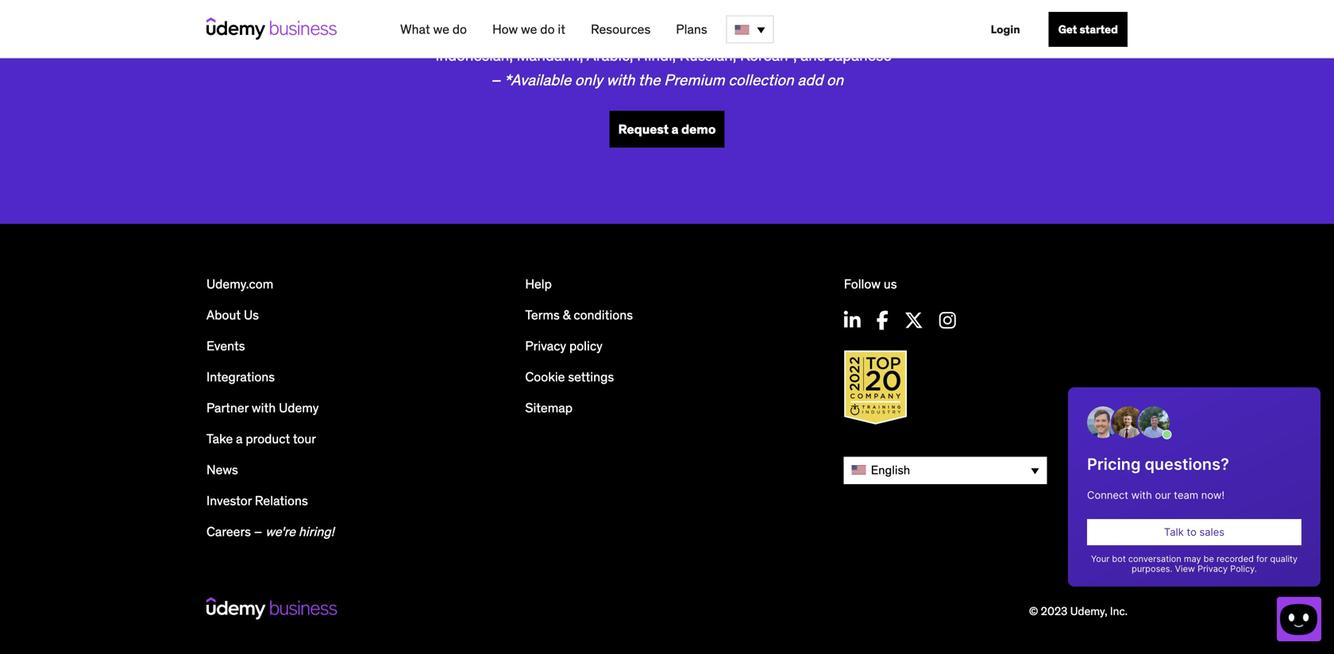 Task type: describe. For each thing, give the bounding box(es) containing it.
take a product tour
[[207, 431, 316, 447]]

korean*,
[[740, 46, 797, 65]]

your
[[423, 0, 452, 16]]

do for what we do
[[453, 21, 467, 37]]

inc.
[[1110, 604, 1128, 619]]

international
[[697, 0, 783, 16]]

content
[[836, 0, 888, 16]]

courses
[[422, 21, 475, 40]]

relations
[[255, 493, 308, 509]]

french,
[[641, 21, 692, 40]]

privacy
[[525, 338, 566, 354]]

events link
[[207, 338, 245, 354]]

© 2023 udemy, inc.
[[1029, 604, 1128, 619]]

terms & conditions link
[[525, 307, 633, 323]]

arabic,
[[587, 46, 633, 65]]

a for request
[[672, 121, 679, 137]]

privacy policy link
[[525, 338, 603, 354]]

0 vertical spatial in
[[505, 0, 517, 16]]

policy
[[569, 338, 603, 354]]

about us link
[[207, 307, 259, 323]]

we for how
[[521, 21, 537, 37]]

train
[[387, 0, 419, 16]]

russian,
[[680, 46, 736, 65]]

9,000+
[[368, 21, 419, 40]]

hindi,
[[637, 46, 676, 65]]

take a product tour link
[[207, 431, 316, 447]]

2023
[[1041, 604, 1068, 619]]

settings
[[568, 369, 614, 385]]

only
[[575, 70, 603, 89]]

udemy,
[[1070, 604, 1108, 619]]

udemy.com link
[[207, 276, 273, 292]]

partner with udemy link
[[207, 400, 319, 416]]

people
[[456, 0, 502, 16]]

portuguese,
[[556, 21, 638, 40]]

udemy business logo image
[[207, 598, 337, 620]]

premium
[[664, 70, 725, 89]]

us
[[884, 276, 897, 292]]

get started link
[[1049, 12, 1128, 47]]

add
[[798, 70, 823, 89]]

about us
[[207, 307, 259, 323]]

it
[[558, 21, 566, 37]]

0 horizontal spatial in
[[479, 21, 491, 40]]

about
[[207, 307, 241, 323]]

italian,
[[818, 21, 863, 40]]

cookie settings
[[525, 369, 614, 385]]

language.
[[600, 0, 666, 16]]

product
[[246, 431, 290, 447]]

tour
[[293, 431, 316, 447]]

their
[[521, 0, 552, 16]]

– inside 'train your people in their native language. our international course content includes 9,000+ courses in brazilian portuguese, french, german, spanish, italian, polish, turkish, indonesian, mandarin, arabic, hindi, russian, korean*, and japanese* – *available only with the premium collection add on'
[[491, 70, 501, 89]]

and
[[801, 46, 826, 65]]

news
[[207, 462, 238, 478]]

native
[[555, 0, 596, 16]]

login
[[991, 22, 1020, 37]]

how
[[492, 21, 518, 37]]

follow
[[844, 276, 881, 292]]

help link
[[525, 276, 552, 292]]

english
[[871, 463, 910, 478]]

terms
[[525, 307, 560, 323]]

menu navigation
[[388, 0, 1128, 59]]

get started
[[1058, 22, 1118, 37]]

careers – we're hiring!
[[207, 524, 334, 540]]

request a demo
[[618, 121, 716, 137]]

includes
[[891, 0, 947, 16]]

news link
[[207, 462, 238, 478]]

udemy.com
[[207, 276, 273, 292]]

*available
[[504, 70, 571, 89]]



Task type: vqa. For each thing, say whether or not it's contained in the screenshot.
The Partner With Udemy
yes



Task type: locate. For each thing, give the bounding box(es) containing it.
do left it
[[540, 21, 555, 37]]

in up how
[[505, 0, 517, 16]]

with up take a product tour
[[252, 400, 276, 416]]

0 horizontal spatial –
[[254, 524, 262, 540]]

– left 'we're'
[[254, 524, 262, 540]]

japanese*
[[829, 46, 899, 65]]

1 horizontal spatial –
[[491, 70, 501, 89]]

events
[[207, 338, 245, 354]]

help
[[525, 276, 552, 292]]

demo
[[682, 121, 716, 137]]

– down indonesian,
[[491, 70, 501, 89]]

investor relations link
[[207, 493, 308, 509]]

how we do it button
[[486, 15, 572, 44]]

sitemap
[[525, 400, 573, 416]]

1 vertical spatial with
[[252, 400, 276, 416]]

–
[[491, 70, 501, 89], [254, 524, 262, 540]]

© 2023 udemy, inc. link
[[1029, 604, 1128, 619]]

with inside footer element
[[252, 400, 276, 416]]

mandarin,
[[517, 46, 583, 65]]

0 horizontal spatial do
[[453, 21, 467, 37]]

turkish,
[[914, 21, 966, 40]]

1 vertical spatial a
[[236, 431, 243, 447]]

follow us
[[844, 276, 897, 292]]

sitemap link
[[525, 400, 573, 416]]

udemy
[[279, 400, 319, 416]]

a
[[672, 121, 679, 137], [236, 431, 243, 447]]

1 horizontal spatial do
[[540, 21, 555, 37]]

what
[[400, 21, 430, 37]]

in
[[505, 0, 517, 16], [479, 21, 491, 40]]

1 horizontal spatial we
[[521, 21, 537, 37]]

do
[[453, 21, 467, 37], [540, 21, 555, 37]]

we inside popup button
[[521, 21, 537, 37]]

us
[[244, 307, 259, 323]]

– inside footer element
[[254, 524, 262, 540]]

2 do from the left
[[540, 21, 555, 37]]

cookie settings link
[[525, 369, 614, 385]]

0 horizontal spatial with
[[252, 400, 276, 416]]

linkedin in image
[[844, 311, 861, 330]]

started
[[1080, 22, 1118, 37]]

what we do button
[[394, 15, 473, 44]]

plans
[[676, 21, 707, 37]]

indonesian,
[[436, 46, 513, 65]]

login button
[[981, 12, 1030, 47]]

we're
[[265, 524, 296, 540]]

take
[[207, 431, 233, 447]]

spanish,
[[756, 21, 814, 40]]

how we do it
[[492, 21, 566, 37]]

what we do
[[400, 21, 467, 37]]

we for what
[[433, 21, 449, 37]]

0 horizontal spatial a
[[236, 431, 243, 447]]

brazilian
[[495, 21, 552, 40]]

1 we from the left
[[433, 21, 449, 37]]

terms & conditions
[[525, 307, 633, 323]]

1 horizontal spatial in
[[505, 0, 517, 16]]

footer element
[[207, 224, 1128, 542]]

do for how we do it
[[540, 21, 555, 37]]

integrations link
[[207, 369, 275, 385]]

a inside footer element
[[236, 431, 243, 447]]

do down the people
[[453, 21, 467, 37]]

hiring!
[[299, 524, 334, 540]]

with inside 'train your people in their native language. our international course content includes 9,000+ courses in brazilian portuguese, french, german, spanish, italian, polish, turkish, indonesian, mandarin, arabic, hindi, russian, korean*, and japanese* – *available only with the premium collection add on'
[[606, 70, 635, 89]]

with down arabic,
[[606, 70, 635, 89]]

1 vertical spatial in
[[479, 21, 491, 40]]

course
[[786, 0, 832, 16]]

1 vertical spatial –
[[254, 524, 262, 540]]

1 horizontal spatial a
[[672, 121, 679, 137]]

0 horizontal spatial we
[[433, 21, 449, 37]]

english link
[[844, 457, 1047, 485]]

we down your
[[433, 21, 449, 37]]

we
[[433, 21, 449, 37], [521, 21, 537, 37]]

&
[[563, 307, 571, 323]]

in left how
[[479, 21, 491, 40]]

on
[[827, 70, 844, 89]]

investor relations
[[207, 493, 308, 509]]

a left demo
[[672, 121, 679, 137]]

investor
[[207, 493, 252, 509]]

german,
[[695, 21, 753, 40]]

a for take
[[236, 431, 243, 447]]

a right take
[[236, 431, 243, 447]]

a inside button
[[672, 121, 679, 137]]

1 do from the left
[[453, 21, 467, 37]]

collection
[[729, 70, 794, 89]]

0 vertical spatial –
[[491, 70, 501, 89]]

we down their
[[521, 21, 537, 37]]

plans button
[[670, 15, 714, 44]]

get
[[1058, 22, 1077, 37]]

request
[[618, 121, 669, 137]]

privacy policy
[[525, 338, 603, 354]]

2 we from the left
[[521, 21, 537, 37]]

facebook f image
[[877, 311, 889, 330]]

resources button
[[585, 15, 657, 44]]

with
[[606, 70, 635, 89], [252, 400, 276, 416]]

request a demo button
[[610, 111, 725, 148]]

udemy business image
[[207, 17, 337, 40]]

we inside dropdown button
[[433, 21, 449, 37]]

0 vertical spatial with
[[606, 70, 635, 89]]

do inside how we do it popup button
[[540, 21, 555, 37]]

request a demo link
[[610, 111, 725, 148]]

the
[[638, 70, 660, 89]]

careers
[[207, 524, 251, 540]]

instagram image
[[939, 311, 956, 330]]

0 vertical spatial a
[[672, 121, 679, 137]]

partner with udemy
[[207, 400, 319, 416]]

x twitter image
[[904, 311, 923, 330]]

1 horizontal spatial with
[[606, 70, 635, 89]]

integrations
[[207, 369, 275, 385]]

partner
[[207, 400, 249, 416]]

a badge showing that udemy business was named by credly.com as one of the top 20 it & technical training companies in 2022 image
[[840, 347, 912, 428]]

cookie
[[525, 369, 565, 385]]

©
[[1029, 604, 1038, 619]]

our
[[669, 0, 694, 16]]

do inside what we do dropdown button
[[453, 21, 467, 37]]

resources
[[591, 21, 651, 37]]



